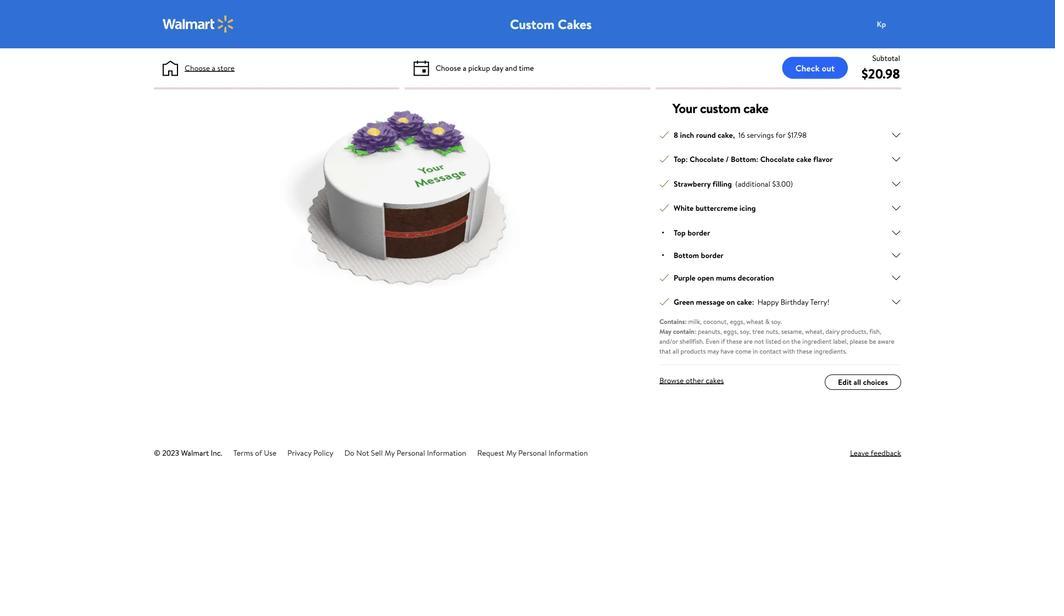 Task type: describe. For each thing, give the bounding box(es) containing it.
do not sell my personal information link
[[345, 448, 467, 459]]

flavor
[[814, 154, 833, 165]]

contact
[[760, 347, 782, 356]]

browse
[[660, 375, 684, 386]]

selected, click to change image
[[660, 273, 670, 283]]

policy
[[314, 448, 334, 459]]

no selected bottom border, click to change image
[[663, 255, 664, 256]]

selected, click to change image for green message on cake
[[660, 298, 670, 307]]

edit
[[839, 377, 852, 388]]

$3.00)
[[773, 178, 794, 189]]

walmart
[[181, 448, 209, 459]]

listed
[[766, 337, 782, 346]]

choose a pickup day and time
[[436, 62, 534, 73]]

the
[[792, 337, 801, 346]]

are
[[744, 337, 753, 346]]

nuts,
[[766, 327, 780, 336]]

decoration
[[738, 273, 775, 283]]

green message on cake happy birthday terry!
[[674, 297, 830, 308]]

filling
[[713, 178, 733, 189]]

time
[[519, 62, 534, 73]]

kp
[[878, 19, 887, 29]]

selected, click to change image for 8 inch round cake
[[660, 130, 670, 140]]

border for bottom border
[[702, 250, 724, 261]]

edit all choices
[[839, 377, 889, 388]]

choose a store link
[[185, 62, 235, 74]]

top border link
[[660, 227, 902, 239]]

custom cakes
[[510, 15, 592, 33]]

your
[[673, 99, 698, 117]]

down arrow image for white buttercreme icing
[[892, 203, 902, 213]]

birthday
[[781, 297, 809, 308]]

cakes
[[558, 15, 592, 33]]

check out button
[[783, 57, 849, 79]]

may
[[708, 347, 720, 356]]

no selected top border, click to change image
[[663, 232, 664, 234]]

privacy
[[288, 448, 312, 459]]

8
[[674, 130, 679, 140]]

label,
[[834, 337, 849, 346]]

0 horizontal spatial these
[[727, 337, 743, 346]]

top
[[674, 227, 686, 238]]

green
[[674, 297, 695, 308]]

cake left flavor
[[797, 154, 812, 165]]

2 down arrow image from the top
[[892, 179, 902, 189]]

2 my from the left
[[507, 448, 517, 459]]

browse other cakes button
[[660, 375, 724, 387]]

happy
[[758, 297, 779, 308]]

terms
[[234, 448, 253, 459]]

leave feedback button
[[851, 448, 902, 459]]

white
[[674, 203, 694, 214]]

a for pickup
[[463, 62, 467, 73]]

top border
[[674, 227, 711, 238]]

$17.98
[[788, 130, 807, 140]]

not
[[356, 448, 369, 459]]

round
[[697, 130, 716, 140]]

subtotal
[[873, 53, 901, 63]]

do not sell my personal information
[[345, 448, 467, 459]]

white buttercreme icing link
[[660, 203, 902, 214]]

inch
[[681, 130, 695, 140]]

edit all choices link
[[826, 375, 902, 390]]

day
[[492, 62, 504, 73]]

products
[[681, 347, 706, 356]]

open
[[698, 273, 715, 283]]

may
[[660, 327, 672, 336]]

contains:
[[660, 317, 687, 326]]

down arrow image for purple open mums decoration
[[892, 273, 902, 283]]

bottom border link
[[660, 250, 902, 261]]

purple open mums decoration link
[[660, 272, 902, 284]]

products,
[[842, 327, 869, 336]]

0 vertical spatial eggs,
[[730, 317, 745, 326]]

all inside edit all choices link
[[854, 377, 862, 388]]

of
[[255, 448, 262, 459]]

white buttercreme icing
[[674, 203, 756, 214]]

selected, click to change image for white buttercreme icing
[[660, 203, 670, 213]]

dairy
[[826, 327, 840, 336]]

cake up wheat
[[737, 297, 753, 308]]

that
[[660, 347, 672, 356]]

back to walmart.com image
[[163, 15, 234, 33]]

tree
[[753, 327, 765, 336]]

peanuts,
[[698, 327, 722, 336]]

servings
[[747, 130, 775, 140]]

store
[[217, 62, 235, 73]]

/
[[726, 154, 730, 165]]

privacy policy
[[288, 448, 334, 459]]

border for top border
[[688, 227, 711, 238]]

choose for choose a pickup day and time
[[436, 62, 461, 73]]

come
[[736, 347, 752, 356]]

purple
[[674, 273, 696, 283]]

aware
[[879, 337, 895, 346]]

buttercreme
[[696, 203, 738, 214]]

eggs, inside peanuts, eggs, soy, tree nuts, sesame, wheat, dairy products, fish, and/or shellfish. even if these are not listed on the ingredient label, please be aware that all products may have come in contact with these ingredients.
[[724, 327, 739, 336]]

2 information from the left
[[549, 448, 588, 459]]



Task type: vqa. For each thing, say whether or not it's contained in the screenshot.
Other
yes



Task type: locate. For each thing, give the bounding box(es) containing it.
do
[[345, 448, 355, 459]]

out
[[822, 62, 835, 74]]

chocolate left "/"
[[690, 154, 725, 165]]

have
[[721, 347, 734, 356]]

1 choose from the left
[[185, 62, 210, 73]]

5 selected, click to change image from the top
[[660, 298, 670, 307]]

$20.98
[[862, 64, 901, 83]]

down arrow image
[[892, 155, 902, 164], [892, 298, 902, 307]]

3 down arrow image from the top
[[892, 203, 902, 213]]

0 horizontal spatial personal
[[397, 448, 425, 459]]

please
[[850, 337, 868, 346]]

request
[[478, 448, 505, 459]]

4 selected, click to change image from the top
[[660, 203, 670, 213]]

and
[[506, 62, 518, 73]]

with
[[784, 347, 796, 356]]

message
[[697, 297, 725, 308]]

0 horizontal spatial a
[[212, 62, 216, 73]]

custom
[[700, 99, 741, 117]]

© 2023 walmart inc.
[[154, 448, 223, 459]]

privacy policy link
[[288, 448, 334, 459]]

bottom border
[[674, 250, 724, 261]]

&
[[766, 317, 770, 326]]

a for store
[[212, 62, 216, 73]]

0 horizontal spatial chocolate
[[690, 154, 725, 165]]

terms of use
[[234, 448, 277, 459]]

0 horizontal spatial all
[[673, 347, 680, 356]]

1 my from the left
[[385, 448, 395, 459]]

1 vertical spatial these
[[797, 347, 813, 356]]

0 vertical spatial on
[[727, 297, 736, 308]]

0 horizontal spatial on
[[727, 297, 736, 308]]

1 vertical spatial all
[[854, 377, 862, 388]]

top:
[[674, 154, 688, 165]]

choose left pickup
[[436, 62, 461, 73]]

selected, click to change image left 8 at the right top of page
[[660, 130, 670, 140]]

ingredients.
[[815, 347, 848, 356]]

check
[[796, 62, 820, 74]]

wheat
[[747, 317, 764, 326]]

1 horizontal spatial personal
[[519, 448, 547, 459]]

a left pickup
[[463, 62, 467, 73]]

these down the the on the right of the page
[[797, 347, 813, 356]]

check out
[[796, 62, 835, 74]]

strawberry filling (additional $3.00)
[[674, 178, 794, 189]]

on inside peanuts, eggs, soy, tree nuts, sesame, wheat, dairy products, fish, and/or shellfish. even if these are not listed on the ingredient label, please be aware that all products may have come in contact with these ingredients.
[[783, 337, 790, 346]]

other
[[686, 375, 704, 386]]

down arrow image inside white buttercreme icing link
[[892, 203, 902, 213]]

use
[[264, 448, 277, 459]]

1 selected, click to change image from the top
[[660, 130, 670, 140]]

1 personal from the left
[[397, 448, 425, 459]]

selected, click to change image left green
[[660, 298, 670, 307]]

a left store
[[212, 62, 216, 73]]

wheat,
[[806, 327, 825, 336]]

1 horizontal spatial choose
[[436, 62, 461, 73]]

border right top
[[688, 227, 711, 238]]

5 down arrow image from the top
[[892, 251, 902, 260]]

1 horizontal spatial chocolate
[[761, 154, 795, 165]]

soy.
[[772, 317, 783, 326]]

purple open mums decoration
[[674, 273, 775, 283]]

terms of use link
[[234, 448, 277, 459]]

1 horizontal spatial all
[[854, 377, 862, 388]]

0 horizontal spatial my
[[385, 448, 395, 459]]

information
[[427, 448, 467, 459], [549, 448, 588, 459]]

eggs, up soy, at the right bottom of page
[[730, 317, 745, 326]]

selected, click to change image for top: chocolate / bottom: chocolate cake flavor
[[660, 155, 670, 164]]

1 horizontal spatial these
[[797, 347, 813, 356]]

my right request
[[507, 448, 517, 459]]

1 vertical spatial border
[[702, 250, 724, 261]]

selected, click to change image left 'strawberry'
[[660, 179, 670, 189]]

1 down arrow image from the top
[[892, 130, 902, 140]]

1 horizontal spatial my
[[507, 448, 517, 459]]

0 horizontal spatial choose
[[185, 62, 210, 73]]

feedback
[[871, 448, 902, 459]]

1 down arrow image from the top
[[892, 155, 902, 164]]

top: chocolate / bottom: chocolate cake flavor
[[674, 154, 833, 165]]

mums
[[717, 273, 737, 283]]

and/or
[[660, 337, 679, 346]]

0 vertical spatial border
[[688, 227, 711, 238]]

2 selected, click to change image from the top
[[660, 155, 670, 164]]

soy,
[[741, 327, 752, 336]]

0 vertical spatial down arrow image
[[892, 155, 902, 164]]

contain:
[[674, 327, 697, 336]]

my right sell
[[385, 448, 395, 459]]

1 horizontal spatial information
[[549, 448, 588, 459]]

eggs, up if
[[724, 327, 739, 336]]

browse other cakes
[[660, 375, 724, 386]]

sesame,
[[782, 327, 804, 336]]

1 vertical spatial on
[[783, 337, 790, 346]]

personal
[[397, 448, 425, 459], [519, 448, 547, 459]]

custom
[[510, 15, 555, 33]]

©
[[154, 448, 161, 459]]

2 personal from the left
[[519, 448, 547, 459]]

0 horizontal spatial information
[[427, 448, 467, 459]]

be
[[870, 337, 877, 346]]

2023
[[162, 448, 179, 459]]

contains: milk, coconut, eggs, wheat & soy.
[[660, 317, 783, 326]]

border up the open
[[702, 250, 724, 261]]

1 vertical spatial eggs,
[[724, 327, 739, 336]]

request my personal information link
[[478, 448, 588, 459]]

choose left store
[[185, 62, 210, 73]]

for
[[776, 130, 786, 140]]

subtotal $20.98
[[862, 53, 901, 83]]

personal right request
[[519, 448, 547, 459]]

selected, click to change image inside white buttercreme icing link
[[660, 203, 670, 213]]

on left the the on the right of the page
[[783, 337, 790, 346]]

1 a from the left
[[212, 62, 216, 73]]

2 down arrow image from the top
[[892, 298, 902, 307]]

these
[[727, 337, 743, 346], [797, 347, 813, 356]]

not
[[755, 337, 765, 346]]

icing
[[740, 203, 756, 214]]

selected, click to change image left top:
[[660, 155, 670, 164]]

cake up servings at the right top
[[744, 99, 769, 117]]

1 horizontal spatial a
[[463, 62, 467, 73]]

these right if
[[727, 337, 743, 346]]

all right edit
[[854, 377, 862, 388]]

bottom
[[674, 250, 700, 261]]

2 choose from the left
[[436, 62, 461, 73]]

cake left the 16
[[718, 130, 733, 140]]

down arrow image for top border
[[892, 228, 902, 238]]

4 down arrow image from the top
[[892, 228, 902, 238]]

bottom:
[[731, 154, 759, 165]]

all inside peanuts, eggs, soy, tree nuts, sesame, wheat, dairy products, fish, and/or shellfish. even if these are not listed on the ingredient label, please be aware that all products may have come in contact with these ingredients.
[[673, 347, 680, 356]]

choose for choose a store
[[185, 62, 210, 73]]

0 vertical spatial all
[[673, 347, 680, 356]]

border
[[688, 227, 711, 238], [702, 250, 724, 261]]

selected, click to change image
[[660, 130, 670, 140], [660, 155, 670, 164], [660, 179, 670, 189], [660, 203, 670, 213], [660, 298, 670, 307]]

coconut,
[[704, 317, 729, 326]]

choose a store
[[185, 62, 235, 73]]

selected, click to change image left white
[[660, 203, 670, 213]]

chocolate
[[690, 154, 725, 165], [761, 154, 795, 165]]

peanuts, eggs, soy, tree nuts, sesame, wheat, dairy products, fish, and/or shellfish. even if these are not listed on the ingredient label, please be aware that all products may have come in contact with these ingredients.
[[660, 327, 895, 356]]

0 vertical spatial these
[[727, 337, 743, 346]]

all right that
[[673, 347, 680, 356]]

ingredient
[[803, 337, 832, 346]]

leave feedback
[[851, 448, 902, 459]]

down arrow image for bottom border
[[892, 251, 902, 260]]

if
[[722, 337, 726, 346]]

terry!
[[811, 297, 830, 308]]

1 horizontal spatial on
[[783, 337, 790, 346]]

8 inch round cake 16 servings for $17.98
[[674, 130, 807, 140]]

1 information from the left
[[427, 448, 467, 459]]

shellfish.
[[680, 337, 705, 346]]

2 a from the left
[[463, 62, 467, 73]]

a
[[212, 62, 216, 73], [463, 62, 467, 73]]

1 chocolate from the left
[[690, 154, 725, 165]]

2 chocolate from the left
[[761, 154, 795, 165]]

selected, click to change image for strawberry filling
[[660, 179, 670, 189]]

cake
[[744, 99, 769, 117], [718, 130, 733, 140], [797, 154, 812, 165], [737, 297, 753, 308]]

1 vertical spatial down arrow image
[[892, 298, 902, 307]]

personal right sell
[[397, 448, 425, 459]]

may contain:
[[660, 327, 698, 336]]

choose
[[185, 62, 210, 73], [436, 62, 461, 73]]

on right 'message' at the right of page
[[727, 297, 736, 308]]

selected, click to change image inside top: chocolate / bottom: chocolate cake flavor link
[[660, 155, 670, 164]]

chocolate down for
[[761, 154, 795, 165]]

even
[[706, 337, 720, 346]]

down arrow image inside top border link
[[892, 228, 902, 238]]

16
[[739, 130, 746, 140]]

6 down arrow image from the top
[[892, 273, 902, 283]]

down arrow image
[[892, 130, 902, 140], [892, 179, 902, 189], [892, 203, 902, 213], [892, 228, 902, 238], [892, 251, 902, 260], [892, 273, 902, 283]]

leave
[[851, 448, 870, 459]]

3 selected, click to change image from the top
[[660, 179, 670, 189]]

choices
[[864, 377, 889, 388]]

top: chocolate / bottom: chocolate cake flavor link
[[660, 154, 902, 165]]



